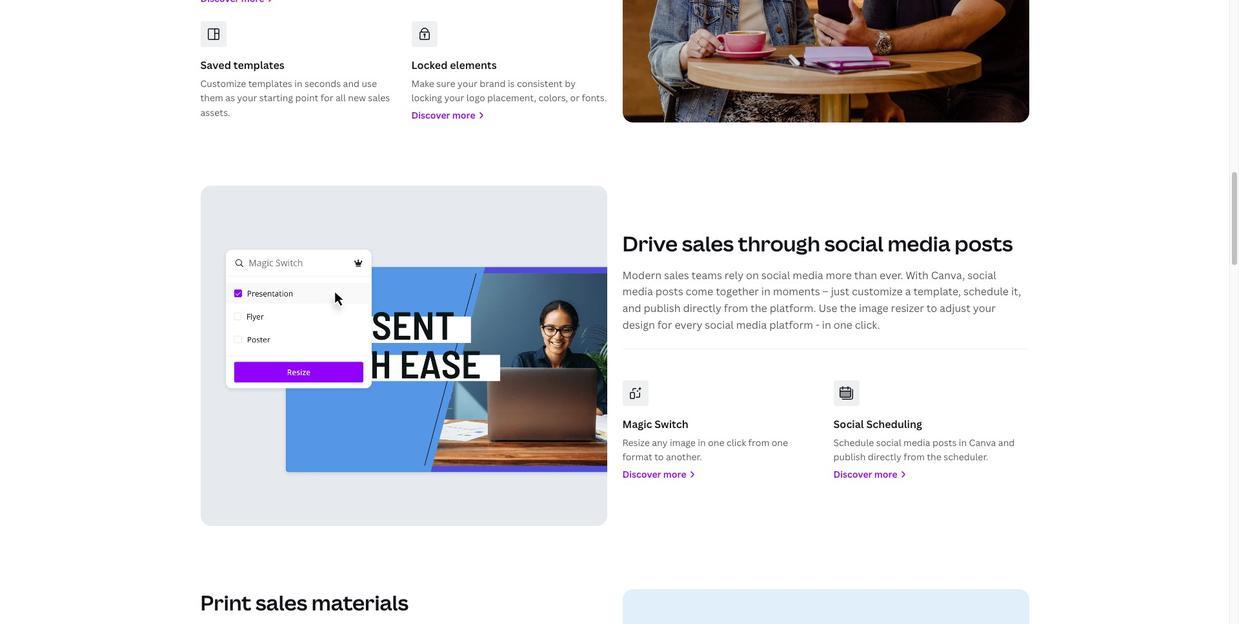 Task type: describe. For each thing, give the bounding box(es) containing it.
social right every
[[705, 318, 734, 332]]

social
[[834, 418, 864, 432]]

social scheduling schedule social media posts in canva and publish directly from the scheduler.
[[834, 418, 1015, 464]]

through
[[738, 230, 820, 258]]

0 horizontal spatial discover
[[412, 109, 450, 121]]

from inside magic switch resize any image in one click from one format to another.
[[749, 437, 770, 449]]

media down modern
[[623, 285, 653, 299]]

the inside social scheduling schedule social media posts in canva and publish directly from the scheduler.
[[927, 451, 942, 464]]

locking
[[412, 92, 442, 104]]

media down together
[[736, 318, 767, 332]]

is
[[508, 77, 515, 90]]

click
[[727, 437, 746, 449]]

media up the moments
[[793, 268, 824, 283]]

or
[[570, 92, 580, 104]]

every
[[675, 318, 703, 332]]

schedule
[[964, 285, 1009, 299]]

from inside modern sales teams rely on social media more than ever. with canva, social media posts come together in moments – just customize a template, schedule it, and publish directly from the platform. use the image resizer to adjust your design for every social media platform - in one click.
[[724, 301, 748, 316]]

discover more for social
[[834, 468, 898, 481]]

posts for drive sales through social media posts
[[955, 230, 1013, 258]]

posts inside modern sales teams rely on social media more than ever. with canva, social media posts come together in moments – just customize a template, schedule it, and publish directly from the platform. use the image resizer to adjust your design for every social media platform - in one click.
[[656, 285, 683, 299]]

magic resize tool for sales team presentations in canva image
[[200, 186, 607, 527]]

adjust
[[940, 301, 971, 316]]

your up logo
[[458, 77, 478, 90]]

discover more link for social scheduling
[[834, 468, 1029, 482]]

fonts.
[[582, 92, 607, 104]]

social inside social scheduling schedule social media posts in canva and publish directly from the scheduler.
[[876, 437, 902, 449]]

sales inside saved templates customize templates in seconds and use them as your starting point for all new sales assets.
[[368, 92, 390, 104]]

social up schedule
[[968, 268, 997, 283]]

image inside magic switch resize any image in one click from one format to another.
[[670, 437, 696, 449]]

design
[[623, 318, 655, 332]]

modern sales teams rely on social media more than ever. with canva, social media posts come together in moments – just customize a template, schedule it, and publish directly from the platform. use the image resizer to adjust your design for every social media platform - in one click.
[[623, 268, 1022, 332]]

in inside magic switch resize any image in one click from one format to another.
[[698, 437, 706, 449]]

platform
[[770, 318, 813, 332]]

0 horizontal spatial discover more
[[412, 109, 476, 121]]

for inside saved templates customize templates in seconds and use them as your starting point for all new sales assets.
[[321, 92, 334, 104]]

come
[[686, 285, 714, 299]]

materials
[[312, 589, 409, 617]]

assets.
[[200, 106, 230, 119]]

in right -
[[822, 318, 831, 332]]

social right on
[[762, 268, 790, 283]]

use
[[819, 301, 838, 316]]

0 horizontal spatial discover more link
[[412, 108, 607, 123]]

publish inside social scheduling schedule social media posts in canva and publish directly from the scheduler.
[[834, 451, 866, 464]]

image inside modern sales teams rely on social media more than ever. with canva, social media posts come together in moments – just customize a template, schedule it, and publish directly from the platform. use the image resizer to adjust your design for every social media platform - in one click.
[[859, 301, 889, 316]]

canva
[[969, 437, 996, 449]]

sales for modern sales teams rely on social media more than ever. with canva, social media posts come together in moments – just customize a template, schedule it, and publish directly from the platform. use the image resizer to adjust your design for every social media platform - in one click.
[[664, 268, 689, 283]]

make
[[412, 77, 434, 90]]

customize
[[852, 285, 903, 299]]

publish inside modern sales teams rely on social media more than ever. with canva, social media posts come together in moments – just customize a template, schedule it, and publish directly from the platform. use the image resizer to adjust your design for every social media platform - in one click.
[[644, 301, 681, 316]]

customize
[[200, 77, 246, 90]]

template,
[[914, 285, 961, 299]]

to inside magic switch resize any image in one click from one format to another.
[[655, 451, 664, 464]]

another.
[[666, 451, 702, 464]]

media inside social scheduling schedule social media posts in canva and publish directly from the scheduler.
[[904, 437, 931, 449]]

click.
[[855, 318, 880, 332]]

1 horizontal spatial the
[[840, 301, 857, 316]]

posts for social scheduling schedule social media posts in canva and publish directly from the scheduler.
[[933, 437, 957, 449]]

new
[[348, 92, 366, 104]]

discover more for magic
[[623, 468, 687, 481]]

your inside saved templates customize templates in seconds and use them as your starting point for all new sales assets.
[[237, 92, 257, 104]]

drive sales through social media posts
[[623, 230, 1013, 258]]

consistent
[[517, 77, 563, 90]]

any
[[652, 437, 668, 449]]

elements
[[450, 58, 497, 73]]

your down sure
[[444, 92, 464, 104]]

resize
[[623, 437, 650, 449]]

use
[[362, 77, 377, 90]]

colors,
[[539, 92, 568, 104]]

modern
[[623, 268, 662, 283]]

it,
[[1012, 285, 1022, 299]]

1 horizontal spatial one
[[772, 437, 788, 449]]

format
[[623, 451, 653, 464]]

print
[[200, 589, 251, 617]]

them
[[200, 92, 223, 104]]



Task type: vqa. For each thing, say whether or not it's contained in the screenshot.
another.
yes



Task type: locate. For each thing, give the bounding box(es) containing it.
sales up teams
[[682, 230, 734, 258]]

to
[[927, 301, 938, 316], [655, 451, 664, 464]]

sales team pitch book created in canva image
[[623, 590, 1029, 625]]

1 vertical spatial to
[[655, 451, 664, 464]]

discover for social
[[834, 468, 873, 481]]

in inside social scheduling schedule social media posts in canva and publish directly from the scheduler.
[[959, 437, 967, 449]]

more inside modern sales teams rely on social media more than ever. with canva, social media posts come together in moments – just customize a template, schedule it, and publish directly from the platform. use the image resizer to adjust your design for every social media platform - in one click.
[[826, 268, 852, 283]]

0 horizontal spatial one
[[708, 437, 725, 449]]

in right together
[[762, 285, 771, 299]]

0 vertical spatial directly
[[683, 301, 722, 316]]

point
[[295, 92, 318, 104]]

more down scheduling
[[875, 468, 898, 481]]

switch
[[655, 418, 689, 432]]

to inside modern sales teams rely on social media more than ever. with canva, social media posts come together in moments – just customize a template, schedule it, and publish directly from the platform. use the image resizer to adjust your design for every social media platform - in one click.
[[927, 301, 938, 316]]

1 vertical spatial for
[[658, 318, 672, 332]]

a
[[905, 285, 911, 299]]

2 vertical spatial and
[[999, 437, 1015, 449]]

1 vertical spatial publish
[[834, 451, 866, 464]]

moments
[[773, 285, 820, 299]]

and inside social scheduling schedule social media posts in canva and publish directly from the scheduler.
[[999, 437, 1015, 449]]

discover for magic
[[623, 468, 661, 481]]

and
[[343, 77, 360, 90], [623, 301, 642, 316], [999, 437, 1015, 449]]

posts up scheduler.
[[933, 437, 957, 449]]

magic
[[623, 418, 652, 432]]

0 horizontal spatial to
[[655, 451, 664, 464]]

1 horizontal spatial for
[[658, 318, 672, 332]]

discover more link down placement,
[[412, 108, 607, 123]]

one down use
[[834, 318, 853, 332]]

publish up the 'design'
[[644, 301, 681, 316]]

discover more down locking
[[412, 109, 476, 121]]

media down scheduling
[[904, 437, 931, 449]]

in inside saved templates customize templates in seconds and use them as your starting point for all new sales assets.
[[295, 77, 303, 90]]

image up another.
[[670, 437, 696, 449]]

2 horizontal spatial the
[[927, 451, 942, 464]]

brand
[[480, 77, 506, 90]]

social up than
[[825, 230, 884, 258]]

publish
[[644, 301, 681, 316], [834, 451, 866, 464]]

placement,
[[487, 92, 537, 104]]

teams
[[692, 268, 722, 283]]

-
[[816, 318, 820, 332]]

for left all
[[321, 92, 334, 104]]

and inside modern sales teams rely on social media more than ever. with canva, social media posts come together in moments – just customize a template, schedule it, and publish directly from the platform. use the image resizer to adjust your design for every social media platform - in one click.
[[623, 301, 642, 316]]

your
[[458, 77, 478, 90], [237, 92, 257, 104], [444, 92, 464, 104], [973, 301, 996, 316]]

discover down schedule
[[834, 468, 873, 481]]

0 vertical spatial publish
[[644, 301, 681, 316]]

saved templates customize templates in seconds and use them as your starting point for all new sales assets.
[[200, 58, 390, 119]]

in
[[295, 77, 303, 90], [762, 285, 771, 299], [822, 318, 831, 332], [698, 437, 706, 449], [959, 437, 967, 449]]

directly inside modern sales teams rely on social media more than ever. with canva, social media posts come together in moments – just customize a template, schedule it, and publish directly from the platform. use the image resizer to adjust your design for every social media platform - in one click.
[[683, 301, 722, 316]]

platform.
[[770, 301, 816, 316]]

and up new
[[343, 77, 360, 90]]

1 vertical spatial from
[[749, 437, 770, 449]]

sure
[[437, 77, 456, 90]]

1 horizontal spatial discover more link
[[623, 468, 818, 482]]

from down scheduling
[[904, 451, 925, 464]]

and right the canva
[[999, 437, 1015, 449]]

starting
[[259, 92, 293, 104]]

1 vertical spatial templates
[[248, 77, 292, 90]]

magic switch resize any image in one click from one format to another.
[[623, 418, 788, 464]]

and inside saved templates customize templates in seconds and use them as your starting point for all new sales assets.
[[343, 77, 360, 90]]

sales up come
[[664, 268, 689, 283]]

drive
[[623, 230, 678, 258]]

two people collaborating on design ideas image
[[623, 0, 1029, 123]]

one
[[834, 318, 853, 332], [708, 437, 725, 449], [772, 437, 788, 449]]

0 horizontal spatial publish
[[644, 301, 681, 316]]

1 horizontal spatial discover
[[623, 468, 661, 481]]

1 vertical spatial directly
[[868, 451, 902, 464]]

logo
[[467, 92, 485, 104]]

posts left come
[[656, 285, 683, 299]]

–
[[823, 285, 829, 299]]

sales right print
[[256, 589, 307, 617]]

1 horizontal spatial and
[[623, 301, 642, 316]]

resizer
[[891, 301, 924, 316]]

2 vertical spatial posts
[[933, 437, 957, 449]]

more up the just
[[826, 268, 852, 283]]

discover more down schedule
[[834, 468, 898, 481]]

discover
[[412, 109, 450, 121], [623, 468, 661, 481], [834, 468, 873, 481]]

0 horizontal spatial and
[[343, 77, 360, 90]]

2 horizontal spatial discover more link
[[834, 468, 1029, 482]]

sales inside modern sales teams rely on social media more than ever. with canva, social media posts come together in moments – just customize a template, schedule it, and publish directly from the platform. use the image resizer to adjust your design for every social media platform - in one click.
[[664, 268, 689, 283]]

media
[[888, 230, 951, 258], [793, 268, 824, 283], [623, 285, 653, 299], [736, 318, 767, 332], [904, 437, 931, 449]]

the left scheduler.
[[927, 451, 942, 464]]

0 horizontal spatial directly
[[683, 301, 722, 316]]

0 vertical spatial for
[[321, 92, 334, 104]]

rely
[[725, 268, 744, 283]]

2 horizontal spatial and
[[999, 437, 1015, 449]]

0 vertical spatial and
[[343, 77, 360, 90]]

posts up canva,
[[955, 230, 1013, 258]]

posts
[[955, 230, 1013, 258], [656, 285, 683, 299], [933, 437, 957, 449]]

in up another.
[[698, 437, 706, 449]]

sales down use
[[368, 92, 390, 104]]

more down logo
[[452, 109, 476, 121]]

your inside modern sales teams rely on social media more than ever. with canva, social media posts come together in moments – just customize a template, schedule it, and publish directly from the platform. use the image resizer to adjust your design for every social media platform - in one click.
[[973, 301, 996, 316]]

locked elements make sure your brand is consistent by locking your logo placement, colors, or fonts.
[[412, 58, 607, 104]]

sales for drive sales through social media posts
[[682, 230, 734, 258]]

in up 'point'
[[295, 77, 303, 90]]

one inside modern sales teams rely on social media more than ever. with canva, social media posts come together in moments – just customize a template, schedule it, and publish directly from the platform. use the image resizer to adjust your design for every social media platform - in one click.
[[834, 318, 853, 332]]

ever.
[[880, 268, 904, 283]]

to down any
[[655, 451, 664, 464]]

discover more down format
[[623, 468, 687, 481]]

0 horizontal spatial for
[[321, 92, 334, 104]]

one right click
[[772, 437, 788, 449]]

social down scheduling
[[876, 437, 902, 449]]

for
[[321, 92, 334, 104], [658, 318, 672, 332]]

2 horizontal spatial discover more
[[834, 468, 898, 481]]

publish down schedule
[[834, 451, 866, 464]]

on
[[746, 268, 759, 283]]

media up with
[[888, 230, 951, 258]]

1 vertical spatial posts
[[656, 285, 683, 299]]

1 horizontal spatial discover more
[[623, 468, 687, 481]]

image down customize
[[859, 301, 889, 316]]

schedule
[[834, 437, 874, 449]]

directly down scheduling
[[868, 451, 902, 464]]

all
[[336, 92, 346, 104]]

as
[[225, 92, 235, 104]]

scheduler.
[[944, 451, 989, 464]]

directly
[[683, 301, 722, 316], [868, 451, 902, 464]]

together
[[716, 285, 759, 299]]

discover more
[[412, 109, 476, 121], [623, 468, 687, 481], [834, 468, 898, 481]]

by
[[565, 77, 576, 90]]

1 horizontal spatial to
[[927, 301, 938, 316]]

social
[[825, 230, 884, 258], [762, 268, 790, 283], [968, 268, 997, 283], [705, 318, 734, 332], [876, 437, 902, 449]]

more
[[452, 109, 476, 121], [826, 268, 852, 283], [664, 468, 687, 481], [875, 468, 898, 481]]

discover more link down social scheduling schedule social media posts in canva and publish directly from the scheduler.
[[834, 468, 1029, 482]]

posts inside social scheduling schedule social media posts in canva and publish directly from the scheduler.
[[933, 437, 957, 449]]

the down together
[[751, 301, 767, 316]]

2 vertical spatial from
[[904, 451, 925, 464]]

for inside modern sales teams rely on social media more than ever. with canva, social media posts come together in moments – just customize a template, schedule it, and publish directly from the platform. use the image resizer to adjust your design for every social media platform - in one click.
[[658, 318, 672, 332]]

directly inside social scheduling schedule social media posts in canva and publish directly from the scheduler.
[[868, 451, 902, 464]]

sales
[[368, 92, 390, 104], [682, 230, 734, 258], [664, 268, 689, 283], [256, 589, 307, 617]]

2 horizontal spatial discover
[[834, 468, 873, 481]]

seconds
[[305, 77, 341, 90]]

one left click
[[708, 437, 725, 449]]

1 horizontal spatial publish
[[834, 451, 866, 464]]

the down the just
[[840, 301, 857, 316]]

than
[[855, 268, 877, 283]]

from down together
[[724, 301, 748, 316]]

discover more link
[[412, 108, 607, 123], [623, 468, 818, 482], [834, 468, 1029, 482]]

2 horizontal spatial one
[[834, 318, 853, 332]]

saved
[[200, 58, 231, 73]]

0 vertical spatial templates
[[234, 58, 285, 73]]

with
[[906, 268, 929, 283]]

from right click
[[749, 437, 770, 449]]

1 horizontal spatial image
[[859, 301, 889, 316]]

from inside social scheduling schedule social media posts in canva and publish directly from the scheduler.
[[904, 451, 925, 464]]

1 horizontal spatial directly
[[868, 451, 902, 464]]

your right as
[[237, 92, 257, 104]]

1 vertical spatial and
[[623, 301, 642, 316]]

image
[[859, 301, 889, 316], [670, 437, 696, 449]]

the
[[751, 301, 767, 316], [840, 301, 857, 316], [927, 451, 942, 464]]

print sales materials
[[200, 589, 409, 617]]

from
[[724, 301, 748, 316], [749, 437, 770, 449], [904, 451, 925, 464]]

more down another.
[[664, 468, 687, 481]]

canva,
[[931, 268, 965, 283]]

0 vertical spatial posts
[[955, 230, 1013, 258]]

and up the 'design'
[[623, 301, 642, 316]]

for left every
[[658, 318, 672, 332]]

scheduling
[[867, 418, 922, 432]]

0 vertical spatial image
[[859, 301, 889, 316]]

discover down format
[[623, 468, 661, 481]]

directly down come
[[683, 301, 722, 316]]

your down schedule
[[973, 301, 996, 316]]

to down the template,
[[927, 301, 938, 316]]

discover more link down click
[[623, 468, 818, 482]]

in up scheduler.
[[959, 437, 967, 449]]

discover more link for magic switch
[[623, 468, 818, 482]]

1 vertical spatial image
[[670, 437, 696, 449]]

templates
[[234, 58, 285, 73], [248, 77, 292, 90]]

0 horizontal spatial the
[[751, 301, 767, 316]]

0 vertical spatial from
[[724, 301, 748, 316]]

0 vertical spatial to
[[927, 301, 938, 316]]

just
[[831, 285, 850, 299]]

0 horizontal spatial image
[[670, 437, 696, 449]]

discover down locking
[[412, 109, 450, 121]]

locked
[[412, 58, 448, 73]]

sales for print sales materials
[[256, 589, 307, 617]]



